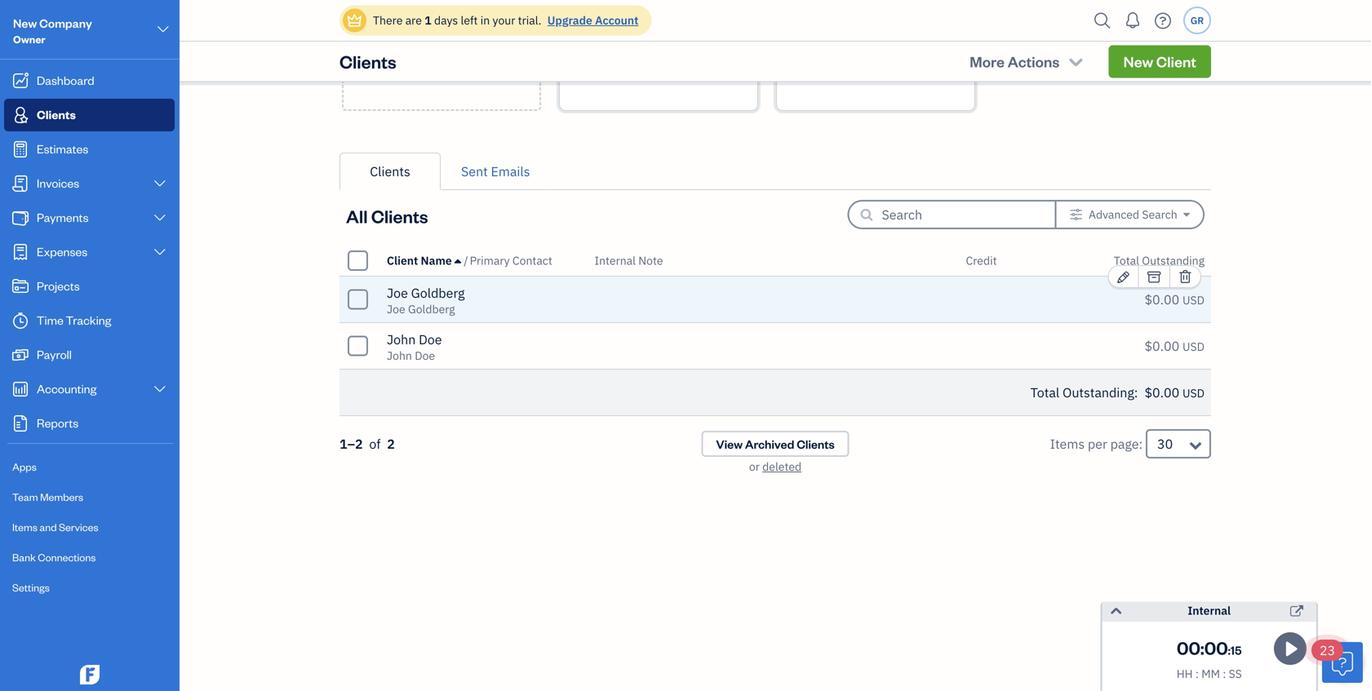 Task type: describe. For each thing, give the bounding box(es) containing it.
hh
[[1177, 667, 1193, 682]]

2229009009
[[589, 43, 658, 58]]

internal note
[[595, 253, 663, 268]]

envelope image
[[620, 21, 634, 41]]

client name link
[[387, 253, 464, 268]]

2 00 from the left
[[1205, 636, 1228, 660]]

view archived clients link
[[702, 431, 850, 457]]

chevron large down image
[[152, 211, 167, 225]]

new client link
[[1109, 45, 1212, 78]]

advanced
[[1089, 207, 1140, 222]]

1 $0.00 from the top
[[1145, 291, 1180, 308]]

sent emails link
[[441, 153, 551, 190]]

0 vertical spatial clients link
[[4, 99, 175, 131]]

company
[[39, 15, 92, 31]]

1–2
[[340, 436, 363, 453]]

primary contact link
[[470, 253, 552, 268]]

clients down crown image
[[340, 50, 397, 73]]

sent emails
[[461, 163, 530, 180]]

estimates link
[[4, 133, 175, 166]]

payroll
[[37, 347, 72, 362]]

time
[[37, 312, 64, 328]]

2 joe from the top
[[387, 302, 405, 317]]

owner
[[13, 32, 46, 46]]

expense image
[[11, 244, 30, 260]]

left
[[461, 13, 478, 28]]

chevrondown image
[[1067, 53, 1086, 70]]

settings link
[[4, 574, 175, 602]]

or
[[749, 459, 760, 474]]

advanced search button
[[1057, 202, 1203, 228]]

go to help image
[[1150, 9, 1176, 33]]

new client
[[1124, 52, 1197, 71]]

new company owner
[[13, 15, 92, 46]]

primary
[[470, 253, 510, 268]]

bank
[[12, 551, 36, 564]]

connections
[[38, 551, 96, 564]]

days
[[434, 13, 458, 28]]

projects
[[37, 278, 80, 293]]

items for items per page:
[[1050, 436, 1085, 453]]

payments
[[37, 209, 89, 225]]

hh : mm : ss
[[1177, 667, 1242, 682]]

30
[[1158, 436, 1173, 453]]

plus image
[[432, 19, 451, 36]]

expenses link
[[4, 236, 175, 269]]

project image
[[11, 278, 30, 295]]

crown image
[[346, 12, 363, 29]]

gr button
[[1184, 7, 1212, 34]]

page:
[[1111, 436, 1143, 453]]

more actions button
[[955, 45, 1100, 78]]

1 joe from the top
[[387, 285, 408, 302]]

2 john from the top
[[387, 348, 412, 363]]

goldberg down name
[[411, 285, 465, 302]]

bank connections
[[12, 551, 96, 564]]

advanced search
[[1089, 207, 1178, 222]]

goldberg up 'john doe john doe'
[[408, 302, 455, 317]]

time tracking
[[37, 312, 111, 328]]

payroll link
[[4, 339, 175, 371]]

internal for internal note
[[595, 253, 636, 268]]

items and services
[[12, 520, 98, 534]]

caretdown image
[[1184, 208, 1190, 221]]

all clients
[[346, 205, 428, 228]]

internal for internal
[[1188, 603, 1231, 618]]

jdoe@gmail.com
[[636, 23, 722, 38]]

view
[[716, 436, 743, 452]]

resume timer image
[[1280, 639, 1303, 659]]

expand timer details image
[[1109, 602, 1124, 622]]

1
[[425, 13, 432, 28]]

outstanding for total outstanding : $0.00 usd
[[1063, 384, 1135, 401]]

search
[[1142, 207, 1178, 222]]

1 vertical spatial clients link
[[340, 153, 441, 190]]

chevron large down image for accounting
[[152, 383, 167, 396]]

1 john from the top
[[387, 331, 416, 348]]

client image
[[11, 107, 30, 123]]

upgrade account link
[[544, 13, 639, 28]]

of
[[369, 436, 381, 453]]

2
[[387, 436, 395, 453]]

actions
[[1008, 52, 1060, 71]]

total for total outstanding : $0.00 usd
[[1031, 384, 1060, 401]]

your
[[493, 13, 515, 28]]

john doe john doe
[[387, 331, 442, 363]]

deleted link
[[763, 459, 802, 474]]

1 horizontal spatial client
[[1157, 52, 1197, 71]]

delete image
[[1179, 267, 1193, 287]]

1 usd from the top
[[1183, 293, 1205, 308]]

archived
[[745, 436, 795, 452]]

accounting link
[[4, 373, 175, 406]]

credit
[[966, 253, 997, 268]]

2 $0.00 usd from the top
[[1145, 338, 1205, 355]]

chevron large down image for expenses
[[152, 246, 167, 259]]

clients right the all
[[371, 205, 428, 228]]

ss
[[1229, 667, 1242, 682]]

team
[[12, 490, 38, 504]]

trial.
[[518, 13, 542, 28]]

more actions
[[970, 52, 1060, 71]]

note
[[639, 253, 663, 268]]

Items per page: field
[[1146, 429, 1212, 459]]

clients up all clients
[[370, 163, 410, 180]]

15
[[1231, 642, 1242, 658]]

upgrade
[[548, 13, 593, 28]]

joe goldberg joe goldberg
[[387, 285, 465, 317]]

client name
[[387, 253, 452, 268]]

services
[[59, 520, 98, 534]]

reports
[[37, 415, 79, 431]]

gr
[[1191, 14, 1204, 27]]

bank connections link
[[4, 544, 175, 572]]

main element
[[0, 0, 220, 691]]

outstanding for total outstanding
[[1142, 253, 1205, 268]]

archive image
[[1147, 267, 1162, 287]]

estimate image
[[11, 141, 30, 158]]



Task type: locate. For each thing, give the bounding box(es) containing it.
0 horizontal spatial new
[[13, 15, 37, 31]]

dashboard link
[[4, 64, 175, 97]]

usd
[[1183, 293, 1205, 308], [1183, 339, 1205, 354], [1183, 386, 1205, 401]]

: inside "00 : 00 : 15"
[[1228, 642, 1231, 658]]

clients link up estimates link
[[4, 99, 175, 131]]

2 vertical spatial $0.00
[[1145, 384, 1180, 401]]

2 vertical spatial usd
[[1183, 386, 1205, 401]]

expenses
[[37, 244, 88, 259]]

items inside main element
[[12, 520, 37, 534]]

clients inside view archived clients or deleted
[[797, 436, 835, 452]]

invoices link
[[4, 167, 175, 200]]

items and services link
[[4, 514, 175, 542]]

and
[[40, 520, 57, 534]]

invoices
[[37, 175, 79, 191]]

Search text field
[[882, 202, 1029, 228]]

tracking
[[66, 312, 111, 328]]

0 vertical spatial internal
[[595, 253, 636, 268]]

mm
[[1202, 667, 1220, 682]]

: up the 'ss' on the bottom right of page
[[1228, 642, 1231, 658]]

credit link
[[966, 253, 997, 268]]

0 vertical spatial new
[[13, 15, 37, 31]]

: up hh : mm : ss at the right bottom of page
[[1201, 636, 1205, 660]]

deleted
[[763, 459, 802, 474]]

total
[[1114, 253, 1140, 268], [1031, 384, 1060, 401]]

primary contact
[[470, 253, 552, 268]]

: right hh
[[1196, 667, 1199, 682]]

0 vertical spatial client
[[1157, 52, 1197, 71]]

new for new client
[[1124, 52, 1154, 71]]

1 horizontal spatial items
[[1050, 436, 1085, 453]]

chevron large down image inside invoices link
[[152, 177, 167, 190]]

there are 1 days left in your trial. upgrade account
[[373, 13, 639, 28]]

$0.00 up 30
[[1145, 384, 1180, 401]]

members
[[40, 490, 83, 504]]

sent
[[461, 163, 488, 180]]

total left archive 'image'
[[1114, 253, 1140, 268]]

all
[[346, 205, 368, 228]]

chevron large down image inside expenses link
[[152, 246, 167, 259]]

0 horizontal spatial clients link
[[4, 99, 175, 131]]

client
[[1157, 52, 1197, 71], [387, 253, 418, 268]]

client left name
[[387, 253, 418, 268]]

00 : 00 : 15
[[1177, 636, 1242, 660]]

payments link
[[4, 202, 175, 234]]

00 up hh
[[1177, 636, 1201, 660]]

0 vertical spatial total
[[1114, 253, 1140, 268]]

1 vertical spatial $0.00 usd
[[1145, 338, 1205, 355]]

total outstanding : $0.00 usd
[[1031, 384, 1205, 401]]

internal
[[595, 253, 636, 268], [1188, 603, 1231, 618]]

total outstanding
[[1114, 253, 1205, 268]]

new down notifications icon
[[1124, 52, 1154, 71]]

usd inside total outstanding : $0.00 usd
[[1183, 386, 1205, 401]]

account
[[595, 13, 639, 28]]

timer image
[[11, 313, 30, 329]]

internal left the 'note'
[[595, 253, 636, 268]]

0 horizontal spatial client
[[387, 253, 418, 268]]

1–2 of 2
[[340, 436, 395, 453]]

0 horizontal spatial 00
[[1177, 636, 1201, 660]]

in
[[481, 13, 490, 28]]

per
[[1088, 436, 1108, 453]]

settings image
[[1070, 208, 1083, 221]]

chevron large down image for invoices
[[152, 177, 167, 190]]

0 vertical spatial usd
[[1183, 293, 1205, 308]]

items per page:
[[1050, 436, 1143, 453]]

0 horizontal spatial internal
[[595, 253, 636, 268]]

edit image
[[1117, 268, 1130, 287]]

more
[[970, 52, 1005, 71]]

clients up the deleted
[[797, 436, 835, 452]]

1 $0.00 usd from the top
[[1145, 291, 1205, 308]]

0 horizontal spatial total
[[1031, 384, 1060, 401]]

caretup image
[[455, 254, 461, 267]]

1 horizontal spatial 00
[[1205, 636, 1228, 660]]

freshbooks image
[[77, 665, 103, 685]]

outstanding up per
[[1063, 384, 1135, 401]]

0 horizontal spatial outstanding
[[1063, 384, 1135, 401]]

dashboard image
[[11, 73, 30, 89]]

payment image
[[11, 210, 30, 226]]

projects link
[[4, 270, 175, 303]]

1 horizontal spatial clients link
[[340, 153, 441, 190]]

there
[[373, 13, 403, 28]]

total outstanding link
[[1114, 253, 1205, 268]]

outstanding
[[1142, 253, 1205, 268], [1063, 384, 1135, 401]]

notifications image
[[1120, 4, 1146, 37]]

00 left 15
[[1205, 636, 1228, 660]]

team members link
[[4, 483, 175, 512]]

items left per
[[1050, 436, 1085, 453]]

clients link
[[4, 99, 175, 131], [340, 153, 441, 190]]

doe
[[419, 331, 442, 348], [415, 348, 435, 363]]

client down go to help image at the top of page
[[1157, 52, 1197, 71]]

clients inside main element
[[37, 107, 76, 122]]

new up owner
[[13, 15, 37, 31]]

1 vertical spatial outstanding
[[1063, 384, 1135, 401]]

reports link
[[4, 407, 175, 440]]

total up items per page:
[[1031, 384, 1060, 401]]

report image
[[11, 416, 30, 432]]

00
[[1177, 636, 1201, 660], [1205, 636, 1228, 660]]

0 vertical spatial $0.00 usd
[[1145, 291, 1205, 308]]

items for items and services
[[12, 520, 37, 534]]

: up page:
[[1135, 384, 1138, 401]]

2 usd from the top
[[1183, 339, 1205, 354]]

items
[[1050, 436, 1085, 453], [12, 520, 37, 534]]

$0.00 up total outstanding : $0.00 usd on the right bottom of the page
[[1145, 338, 1180, 355]]

1 vertical spatial total
[[1031, 384, 1060, 401]]

1 vertical spatial new
[[1124, 52, 1154, 71]]

3 $0.00 from the top
[[1145, 384, 1180, 401]]

money image
[[11, 347, 30, 363]]

open in new window image
[[1291, 602, 1304, 622]]

0 vertical spatial items
[[1050, 436, 1085, 453]]

1 vertical spatial client
[[387, 253, 418, 268]]

joe down "client name"
[[387, 285, 408, 302]]

$0.00 usd
[[1145, 291, 1205, 308], [1145, 338, 1205, 355]]

0 horizontal spatial items
[[12, 520, 37, 534]]

total for total outstanding
[[1114, 253, 1140, 268]]

settings
[[12, 581, 50, 594]]

1 horizontal spatial new
[[1124, 52, 1154, 71]]

0 vertical spatial $0.00
[[1145, 291, 1180, 308]]

name
[[421, 253, 452, 268]]

1 vertical spatial $0.00
[[1145, 338, 1180, 355]]

new inside new company owner
[[13, 15, 37, 31]]

outstanding down caretdown 'image'
[[1142, 253, 1205, 268]]

joe up 'john doe john doe'
[[387, 302, 405, 317]]

resource center badge image
[[1323, 642, 1363, 683]]

1 horizontal spatial internal
[[1188, 603, 1231, 618]]

internal up "00 : 00 : 15"
[[1188, 603, 1231, 618]]

1 vertical spatial usd
[[1183, 339, 1205, 354]]

1 horizontal spatial total
[[1114, 253, 1140, 268]]

emails
[[491, 163, 530, 180]]

$0.00 down archive 'image'
[[1145, 291, 1180, 308]]

: left the 'ss' on the bottom right of page
[[1223, 667, 1226, 682]]

1 vertical spatial items
[[12, 520, 37, 534]]

1 00 from the left
[[1177, 636, 1201, 660]]

team members
[[12, 490, 83, 504]]

23 button
[[1312, 640, 1363, 683]]

1 horizontal spatial outstanding
[[1142, 253, 1205, 268]]

clients up estimates
[[37, 107, 76, 122]]

apps link
[[4, 453, 175, 482]]

23
[[1320, 642, 1336, 659]]

estimates
[[37, 141, 88, 156]]

joe
[[387, 285, 408, 302], [387, 302, 405, 317]]

phone image
[[573, 41, 586, 60]]

search image
[[1090, 9, 1116, 33]]

are
[[405, 13, 422, 28]]

contact
[[513, 253, 552, 268]]

dashboard
[[37, 72, 94, 88]]

john
[[387, 331, 416, 348], [387, 348, 412, 363]]

chevron large down image inside the accounting link
[[152, 383, 167, 396]]

/
[[464, 253, 468, 268]]

apps
[[12, 460, 37, 473]]

0 vertical spatial outstanding
[[1142, 253, 1205, 268]]

1 vertical spatial internal
[[1188, 603, 1231, 618]]

view archived clients or deleted
[[716, 436, 835, 474]]

3 usd from the top
[[1183, 386, 1205, 401]]

new for new company owner
[[13, 15, 37, 31]]

clients link up all clients
[[340, 153, 441, 190]]

chevron large down image
[[156, 20, 171, 39], [152, 177, 167, 190], [152, 246, 167, 259], [152, 383, 167, 396]]

chart image
[[11, 381, 30, 398]]

items left and
[[12, 520, 37, 534]]

2 $0.00 from the top
[[1145, 338, 1180, 355]]

invoice image
[[11, 176, 30, 192]]



Task type: vqa. For each thing, say whether or not it's contained in the screenshot.
Dashboard LINK
yes



